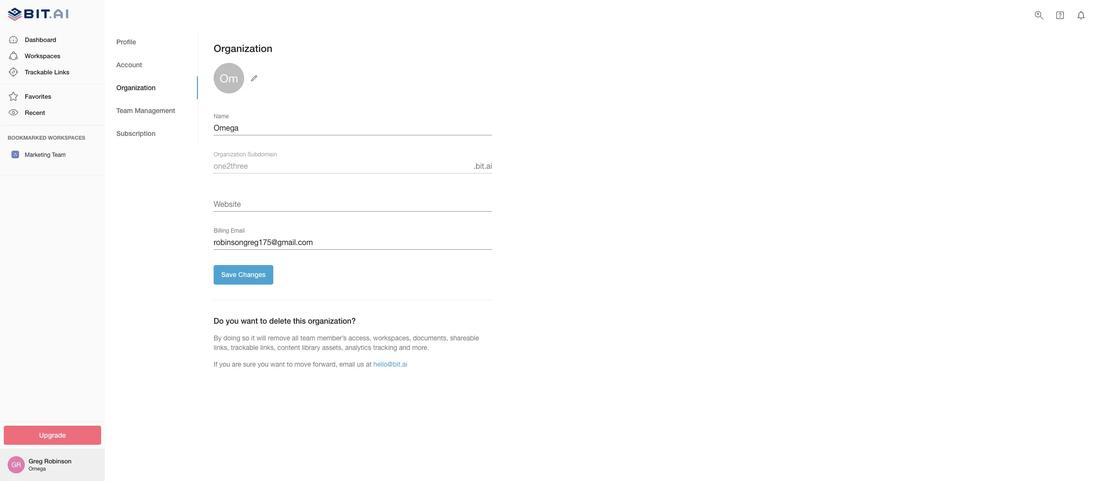 Task type: locate. For each thing, give the bounding box(es) containing it.
to left the "delete"
[[260, 316, 267, 325]]

tracking
[[373, 344, 397, 352]]

organization?
[[308, 316, 356, 325]]

organization left subdomain
[[214, 151, 246, 158]]

profile link
[[105, 31, 198, 53]]

recent button
[[0, 105, 105, 121]]

organization up om button
[[214, 42, 273, 54]]

0 vertical spatial team
[[116, 106, 133, 114]]

changes
[[238, 271, 266, 279]]

organization
[[214, 42, 273, 54], [116, 83, 156, 92], [214, 151, 246, 158]]

workspaces
[[48, 134, 85, 141]]

shareable
[[450, 335, 479, 342]]

so
[[242, 335, 249, 342]]

want up it
[[241, 316, 258, 325]]

and
[[399, 344, 411, 352]]

1 horizontal spatial want
[[271, 361, 285, 369]]

marketing team button
[[0, 146, 105, 163]]

team management
[[116, 106, 175, 114]]

1 vertical spatial to
[[287, 361, 293, 369]]

to left move
[[287, 361, 293, 369]]

name
[[214, 113, 229, 120]]

trackable
[[231, 344, 259, 352]]

team up subscription
[[116, 106, 133, 114]]

assets,
[[322, 344, 343, 352]]

do you want to delete this organization?
[[214, 316, 356, 325]]

content
[[278, 344, 300, 352]]

1 vertical spatial organization
[[116, 83, 156, 92]]

tab list
[[105, 31, 198, 145]]

you right sure
[[258, 361, 269, 369]]

do
[[214, 316, 224, 325]]

member's
[[317, 335, 347, 342]]

0 horizontal spatial links,
[[214, 344, 229, 352]]

robinson
[[44, 458, 72, 465]]

want
[[241, 316, 258, 325], [271, 361, 285, 369]]

1 vertical spatial team
[[52, 152, 66, 158]]

team
[[301, 335, 315, 342]]

0 horizontal spatial to
[[260, 316, 267, 325]]

by doing so it will remove all team member's access, workspaces, documents, shareable links, trackable links, content library assets, analytics tracking and more.
[[214, 335, 479, 352]]

you right do
[[226, 316, 239, 325]]

email
[[231, 228, 245, 234]]

account link
[[105, 53, 198, 76]]

trackable links
[[25, 68, 69, 76]]

team
[[116, 106, 133, 114], [52, 152, 66, 158]]

to
[[260, 316, 267, 325], [287, 361, 293, 369]]

links, down the by
[[214, 344, 229, 352]]

account
[[116, 60, 142, 69]]

you right if
[[219, 361, 230, 369]]

team down workspaces
[[52, 152, 66, 158]]

workspaces button
[[0, 48, 105, 64]]

organization down account on the left top of page
[[116, 83, 156, 92]]

1 horizontal spatial team
[[116, 106, 133, 114]]

acme text field
[[214, 159, 470, 174]]

want down content
[[271, 361, 285, 369]]

if you are sure you want to move forward, email us at hello@bit.ai
[[214, 361, 408, 369]]

move
[[295, 361, 311, 369]]

this
[[293, 316, 306, 325]]

subscription link
[[105, 122, 198, 145]]

organization subdomain
[[214, 151, 277, 158]]

trackable links button
[[0, 64, 105, 80]]

greg
[[29, 458, 43, 465]]

analytics
[[345, 344, 372, 352]]

us
[[357, 361, 364, 369]]

1 vertical spatial want
[[271, 361, 285, 369]]

marketing team
[[25, 152, 66, 158]]

workspaces
[[25, 52, 60, 60]]

recent
[[25, 109, 45, 117]]

omega
[[29, 466, 46, 472]]

0 vertical spatial want
[[241, 316, 258, 325]]

by
[[214, 335, 222, 342]]

you
[[226, 316, 239, 325], [219, 361, 230, 369], [258, 361, 269, 369]]

links
[[54, 68, 69, 76]]

sure
[[243, 361, 256, 369]]

doing
[[224, 335, 240, 342]]

1 horizontal spatial to
[[287, 361, 293, 369]]

dashboard
[[25, 36, 56, 43]]

links,
[[214, 344, 229, 352], [260, 344, 276, 352]]

links, down will
[[260, 344, 276, 352]]

profile
[[116, 38, 136, 46]]

save
[[221, 271, 237, 279]]

0 horizontal spatial team
[[52, 152, 66, 158]]

1 horizontal spatial links,
[[260, 344, 276, 352]]

are
[[232, 361, 241, 369]]

2 links, from the left
[[260, 344, 276, 352]]



Task type: vqa. For each thing, say whether or not it's contained in the screenshot.
Greg Robinson updated Marketing Team workspace 8 minutes ago the ago
no



Task type: describe. For each thing, give the bounding box(es) containing it.
delete
[[269, 316, 291, 325]]

tab list containing profile
[[105, 31, 198, 145]]

gr
[[11, 461, 21, 469]]

Acme Company text field
[[214, 120, 492, 136]]

remove
[[268, 335, 290, 342]]

https:// text field
[[214, 197, 492, 212]]

upgrade button
[[4, 426, 101, 445]]

library
[[302, 344, 320, 352]]

0 vertical spatial organization
[[214, 42, 273, 54]]

documents,
[[413, 335, 449, 342]]

email
[[339, 361, 355, 369]]

organization link
[[105, 76, 198, 99]]

om button
[[214, 63, 261, 94]]

if
[[214, 361, 217, 369]]

favorites
[[25, 93, 51, 100]]

.bit.ai
[[474, 162, 492, 170]]

0 horizontal spatial want
[[241, 316, 258, 325]]

subscription
[[116, 129, 156, 137]]

subdomain
[[248, 151, 277, 158]]

bookmarked
[[8, 134, 47, 141]]

greg robinson omega
[[29, 458, 72, 472]]

more.
[[412, 344, 429, 352]]

forward,
[[313, 361, 338, 369]]

workspaces,
[[373, 335, 411, 342]]

1 links, from the left
[[214, 344, 229, 352]]

you for do
[[226, 316, 239, 325]]

billing
[[214, 228, 229, 234]]

dashboard button
[[0, 31, 105, 48]]

om
[[220, 72, 238, 85]]

upgrade
[[39, 431, 66, 439]]

access,
[[349, 335, 372, 342]]

0 vertical spatial to
[[260, 316, 267, 325]]

team management link
[[105, 99, 198, 122]]

you for if
[[219, 361, 230, 369]]

2 vertical spatial organization
[[214, 151, 246, 158]]

bookmarked workspaces
[[8, 134, 85, 141]]

you@example.com text field
[[214, 235, 492, 250]]

at
[[366, 361, 372, 369]]

team inside button
[[52, 152, 66, 158]]

billing email
[[214, 228, 245, 234]]

save changes
[[221, 271, 266, 279]]

all
[[292, 335, 299, 342]]

organization inside 'link'
[[116, 83, 156, 92]]

team inside tab list
[[116, 106, 133, 114]]

management
[[135, 106, 175, 114]]

it
[[251, 335, 255, 342]]

marketing
[[25, 152, 50, 158]]

trackable
[[25, 68, 53, 76]]

hello@bit.ai link
[[374, 361, 408, 369]]

hello@bit.ai
[[374, 361, 408, 369]]

will
[[257, 335, 266, 342]]

favorites button
[[0, 88, 105, 105]]

save changes button
[[214, 265, 273, 285]]



